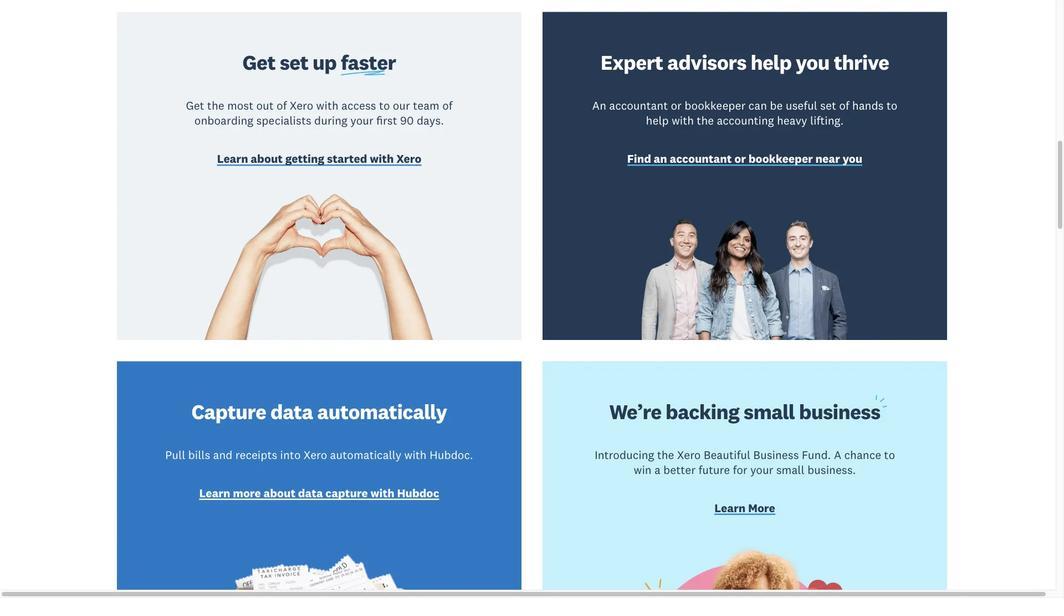 Task type: vqa. For each thing, say whether or not it's contained in the screenshot.
THE "TO" inside the Get the most out of Xero with access to our team of onboarding specialists during your first 90 days.
yes



Task type: locate. For each thing, give the bounding box(es) containing it.
during
[[314, 114, 348, 128]]

1 horizontal spatial your
[[751, 463, 774, 478]]

xero up the specialists
[[290, 98, 313, 113]]

0 vertical spatial bookkeeper
[[685, 98, 746, 113]]

xero for into
[[304, 448, 327, 462]]

1 vertical spatial you
[[843, 152, 863, 166]]

0 vertical spatial automatically
[[317, 400, 447, 425]]

xero right into
[[304, 448, 327, 462]]

0 vertical spatial small
[[744, 400, 795, 425]]

or
[[671, 98, 682, 113], [735, 152, 746, 166]]

xero down 90
[[396, 152, 421, 166]]

out
[[256, 98, 274, 113]]

about
[[251, 152, 283, 166], [264, 486, 296, 501]]

our
[[393, 98, 410, 113]]

you up the useful
[[796, 50, 830, 76]]

0 vertical spatial accountant
[[609, 98, 668, 113]]

data up into
[[270, 400, 313, 425]]

90
[[400, 114, 414, 128]]

0 vertical spatial the
[[207, 98, 224, 113]]

learn left more at the bottom right of page
[[715, 502, 746, 516]]

get inside get the most out of xero with access to our team of onboarding specialists during your first 90 days.
[[186, 98, 204, 113]]

onboarding
[[194, 114, 253, 128]]

of up the specialists
[[277, 98, 287, 113]]

learn more about data capture with hubdoc
[[199, 486, 439, 501]]

1 vertical spatial the
[[697, 114, 714, 128]]

get for get the most out of xero with access to our team of onboarding specialists during your first 90 days.
[[186, 98, 204, 113]]

an
[[592, 98, 606, 113]]

set left up
[[280, 50, 308, 76]]

1 vertical spatial automatically
[[330, 448, 401, 462]]

the up "onboarding"
[[207, 98, 224, 113]]

accounting
[[717, 114, 774, 128]]

the inside introducing the xero beautiful business fund. a chance to win a better future for your small business.
[[657, 448, 674, 462]]

get up out
[[243, 50, 276, 76]]

small
[[744, 400, 795, 425], [776, 463, 805, 478]]

data left capture
[[298, 486, 323, 501]]

small up business
[[744, 400, 795, 425]]

xero
[[290, 98, 313, 113], [396, 152, 421, 166], [304, 448, 327, 462], [677, 448, 701, 462]]

to inside get the most out of xero with access to our team of onboarding specialists during your first 90 days.
[[379, 98, 390, 113]]

the inside get the most out of xero with access to our team of onboarding specialists during your first 90 days.
[[207, 98, 224, 113]]

near
[[816, 152, 840, 166]]

to up first
[[379, 98, 390, 113]]

you right near
[[843, 152, 863, 166]]

about left getting
[[251, 152, 283, 166]]

pull bills and receipts into xero automatically with hubdoc.
[[165, 448, 473, 462]]

bookkeeper down heavy at the top right of the page
[[749, 152, 813, 166]]

0 horizontal spatial your
[[350, 114, 374, 128]]

chance
[[845, 448, 881, 462]]

first
[[376, 114, 397, 128]]

0 vertical spatial or
[[671, 98, 682, 113]]

xero inside get the most out of xero with access to our team of onboarding specialists during your first 90 days.
[[290, 98, 313, 113]]

your inside get the most out of xero with access to our team of onboarding specialists during your first 90 days.
[[350, 114, 374, 128]]

most
[[227, 98, 253, 113]]

0 horizontal spatial bookkeeper
[[685, 98, 746, 113]]

1 vertical spatial data
[[298, 486, 323, 501]]

the left accounting
[[697, 114, 714, 128]]

to inside introducing the xero beautiful business fund. a chance to win a better future for your small business.
[[884, 448, 895, 462]]

the for get
[[207, 98, 224, 113]]

advisors
[[667, 50, 747, 76]]

pull
[[165, 448, 185, 462]]

learn more about data capture with hubdoc link
[[199, 486, 439, 503]]

with
[[316, 98, 339, 113], [672, 114, 694, 128], [370, 152, 394, 166], [404, 448, 427, 462], [371, 486, 395, 501]]

hands
[[852, 98, 884, 113]]

you inside 'find an accountant or bookkeeper near you' link
[[843, 152, 863, 166]]

help
[[751, 50, 792, 76], [646, 114, 669, 128]]

hubdoc
[[397, 486, 439, 501]]

0 horizontal spatial the
[[207, 98, 224, 113]]

learn down "onboarding"
[[217, 152, 248, 166]]

expert
[[601, 50, 663, 76]]

2 vertical spatial the
[[657, 448, 674, 462]]

thrive
[[834, 50, 889, 76]]

1 vertical spatial or
[[735, 152, 746, 166]]

get up "onboarding"
[[186, 98, 204, 113]]

3 of from the left
[[839, 98, 850, 113]]

get for get set up
[[243, 50, 276, 76]]

1 horizontal spatial accountant
[[670, 152, 732, 166]]

1 horizontal spatial get
[[243, 50, 276, 76]]

1 vertical spatial get
[[186, 98, 204, 113]]

automatically
[[317, 400, 447, 425], [330, 448, 401, 462]]

bookkeeper up accounting
[[685, 98, 746, 113]]

set
[[280, 50, 308, 76], [820, 98, 836, 113]]

help up be
[[751, 50, 792, 76]]

small inside introducing the xero beautiful business fund. a chance to win a better future for your small business.
[[776, 463, 805, 478]]

with inside an accountant or bookkeeper can be useful set of hands to help with the accounting heavy lifting.
[[672, 114, 694, 128]]

the
[[207, 98, 224, 113], [697, 114, 714, 128], [657, 448, 674, 462]]

1 horizontal spatial or
[[735, 152, 746, 166]]

xero inside introducing the xero beautiful business fund. a chance to win a better future for your small business.
[[677, 448, 701, 462]]

help inside an accountant or bookkeeper can be useful set of hands to help with the accounting heavy lifting.
[[646, 114, 669, 128]]

0 horizontal spatial of
[[277, 98, 287, 113]]

backing
[[666, 400, 740, 425]]

0 vertical spatial learn
[[217, 152, 248, 166]]

help up an
[[646, 114, 669, 128]]

your down business
[[751, 463, 774, 478]]

1 horizontal spatial set
[[820, 98, 836, 113]]

1 horizontal spatial help
[[751, 50, 792, 76]]

1 vertical spatial your
[[751, 463, 774, 478]]

be
[[770, 98, 783, 113]]

capture
[[326, 486, 368, 501]]

bookkeeper
[[685, 98, 746, 113], [749, 152, 813, 166]]

2 horizontal spatial the
[[697, 114, 714, 128]]

or down accounting
[[735, 152, 746, 166]]

of up lifting.
[[839, 98, 850, 113]]

lifting.
[[810, 114, 844, 128]]

more
[[233, 486, 261, 501]]

accountant
[[609, 98, 668, 113], [670, 152, 732, 166]]

0 vertical spatial set
[[280, 50, 308, 76]]

better
[[664, 463, 696, 478]]

learn about getting started with xero
[[217, 152, 421, 166]]

capture data automatically
[[191, 400, 447, 425]]

0 horizontal spatial help
[[646, 114, 669, 128]]

1 vertical spatial small
[[776, 463, 805, 478]]

0 vertical spatial your
[[350, 114, 374, 128]]

you
[[796, 50, 830, 76], [843, 152, 863, 166]]

introducing
[[595, 448, 654, 462]]

0 horizontal spatial you
[[796, 50, 830, 76]]

2 vertical spatial learn
[[715, 502, 746, 516]]

or down advisors on the right of the page
[[671, 98, 682, 113]]

the up a
[[657, 448, 674, 462]]

1 vertical spatial set
[[820, 98, 836, 113]]

1 vertical spatial help
[[646, 114, 669, 128]]

of right team
[[442, 98, 453, 113]]

for
[[733, 463, 748, 478]]

small down business
[[776, 463, 805, 478]]

xero up "better"
[[677, 448, 701, 462]]

hubdoc.
[[430, 448, 473, 462]]

learn
[[217, 152, 248, 166], [199, 486, 230, 501], [715, 502, 746, 516]]

useful
[[786, 98, 818, 113]]

data
[[270, 400, 313, 425], [298, 486, 323, 501]]

a tablet device shows scanned bills and statements over a pile of paperwork image
[[160, 535, 479, 599]]

0 horizontal spatial accountant
[[609, 98, 668, 113]]

0 horizontal spatial get
[[186, 98, 204, 113]]

to right hands
[[887, 98, 898, 113]]

2 horizontal spatial of
[[839, 98, 850, 113]]

to for business
[[884, 448, 895, 462]]

to right chance
[[884, 448, 895, 462]]

learn left more in the left bottom of the page
[[199, 486, 230, 501]]

1 horizontal spatial you
[[843, 152, 863, 166]]

your down access at the left top
[[350, 114, 374, 128]]

capture
[[191, 400, 266, 425]]

1 horizontal spatial of
[[442, 98, 453, 113]]

1 horizontal spatial the
[[657, 448, 674, 462]]

to
[[379, 98, 390, 113], [887, 98, 898, 113], [884, 448, 895, 462]]

set up lifting.
[[820, 98, 836, 113]]

of
[[277, 98, 287, 113], [442, 98, 453, 113], [839, 98, 850, 113]]

get set up
[[243, 50, 341, 76]]

about right more in the left bottom of the page
[[264, 486, 296, 501]]

your
[[350, 114, 374, 128], [751, 463, 774, 478]]

business.
[[808, 463, 856, 478]]

an accountant or bookkeeper can be useful set of hands to help with the accounting heavy lifting.
[[592, 98, 898, 128]]

1 vertical spatial learn
[[199, 486, 230, 501]]

get
[[243, 50, 276, 76], [186, 98, 204, 113]]

1 vertical spatial bookkeeper
[[749, 152, 813, 166]]

0 horizontal spatial or
[[671, 98, 682, 113]]

0 vertical spatial get
[[243, 50, 276, 76]]



Task type: describe. For each thing, give the bounding box(es) containing it.
and
[[213, 448, 233, 462]]

to for faster
[[379, 98, 390, 113]]

accountants and bookkeepers standing next to each other image
[[628, 219, 862, 341]]

find
[[627, 152, 651, 166]]

we're
[[609, 400, 662, 425]]

business
[[799, 400, 881, 425]]

to inside an accountant or bookkeeper can be useful set of hands to help with the accounting heavy lifting.
[[887, 98, 898, 113]]

a
[[834, 448, 842, 462]]

find an accountant or bookkeeper near you
[[627, 152, 863, 166]]

2 of from the left
[[442, 98, 453, 113]]

of inside an accountant or bookkeeper can be useful set of hands to help with the accounting heavy lifting.
[[839, 98, 850, 113]]

into
[[280, 448, 301, 462]]

team
[[413, 98, 440, 113]]

1 horizontal spatial bookkeeper
[[749, 152, 813, 166]]

0 vertical spatial data
[[270, 400, 313, 425]]

access
[[341, 98, 376, 113]]

an
[[654, 152, 667, 166]]

0 vertical spatial help
[[751, 50, 792, 76]]

more
[[748, 502, 775, 516]]

learn about getting started with xero link
[[217, 152, 421, 169]]

xero for with
[[396, 152, 421, 166]]

the inside an accountant or bookkeeper can be useful set of hands to help with the accounting heavy lifting.
[[697, 114, 714, 128]]

up
[[313, 50, 337, 76]]

started
[[327, 152, 367, 166]]

business
[[753, 448, 799, 462]]

getting
[[285, 152, 324, 166]]

days.
[[417, 114, 444, 128]]

can
[[749, 98, 767, 113]]

with inside get the most out of xero with access to our team of onboarding specialists during your first 90 days.
[[316, 98, 339, 113]]

hands in a heart shape image
[[202, 190, 436, 341]]

heavy
[[777, 114, 807, 128]]

learn for get
[[217, 152, 248, 166]]

a retail store owner holds a shoe box and smiles at the camera image
[[628, 540, 862, 599]]

xero for of
[[290, 98, 313, 113]]

or inside an accountant or bookkeeper can be useful set of hands to help with the accounting heavy lifting.
[[671, 98, 682, 113]]

get the most out of xero with access to our team of onboarding specialists during your first 90 days.
[[186, 98, 453, 128]]

bills
[[188, 448, 210, 462]]

accountant inside an accountant or bookkeeper can be useful set of hands to help with the accounting heavy lifting.
[[609, 98, 668, 113]]

the for we're
[[657, 448, 674, 462]]

beautiful
[[704, 448, 751, 462]]

your inside introducing the xero beautiful business fund. a chance to win a better future for your small business.
[[751, 463, 774, 478]]

1 of from the left
[[277, 98, 287, 113]]

learn more link
[[715, 501, 775, 519]]

we're backing small
[[609, 400, 799, 425]]

specialists
[[256, 114, 311, 128]]

expert advisors help you thrive
[[601, 50, 889, 76]]

find an accountant or bookkeeper near you link
[[627, 152, 863, 169]]

0 horizontal spatial set
[[280, 50, 308, 76]]

set inside an accountant or bookkeeper can be useful set of hands to help with the accounting heavy lifting.
[[820, 98, 836, 113]]

introducing the xero beautiful business fund. a chance to win a better future for your small business.
[[595, 448, 895, 478]]

receipts
[[235, 448, 277, 462]]

0 vertical spatial about
[[251, 152, 283, 166]]

future
[[699, 463, 730, 478]]

1 vertical spatial accountant
[[670, 152, 732, 166]]

1 vertical spatial about
[[264, 486, 296, 501]]

a
[[655, 463, 661, 478]]

bookkeeper inside an accountant or bookkeeper can be useful set of hands to help with the accounting heavy lifting.
[[685, 98, 746, 113]]

learn for capture
[[199, 486, 230, 501]]

win
[[634, 463, 652, 478]]

learn for we're
[[715, 502, 746, 516]]

fund.
[[802, 448, 831, 462]]

0 vertical spatial you
[[796, 50, 830, 76]]

faster
[[341, 50, 396, 76]]

learn more
[[715, 502, 775, 516]]



